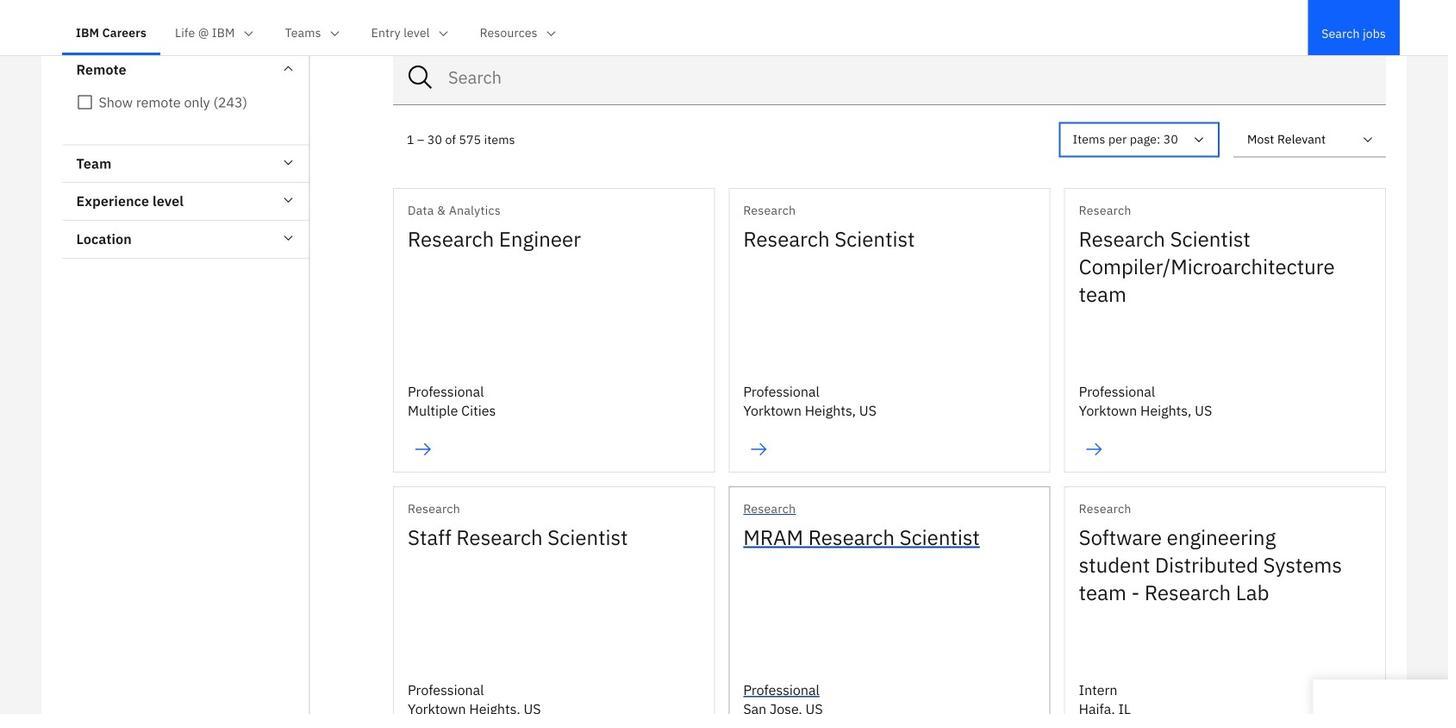 Task type: vqa. For each thing, say whether or not it's contained in the screenshot.
Let's talk 'element'
no



Task type: locate. For each thing, give the bounding box(es) containing it.
open cookie preferences modal section
[[1314, 680, 1449, 714]]



